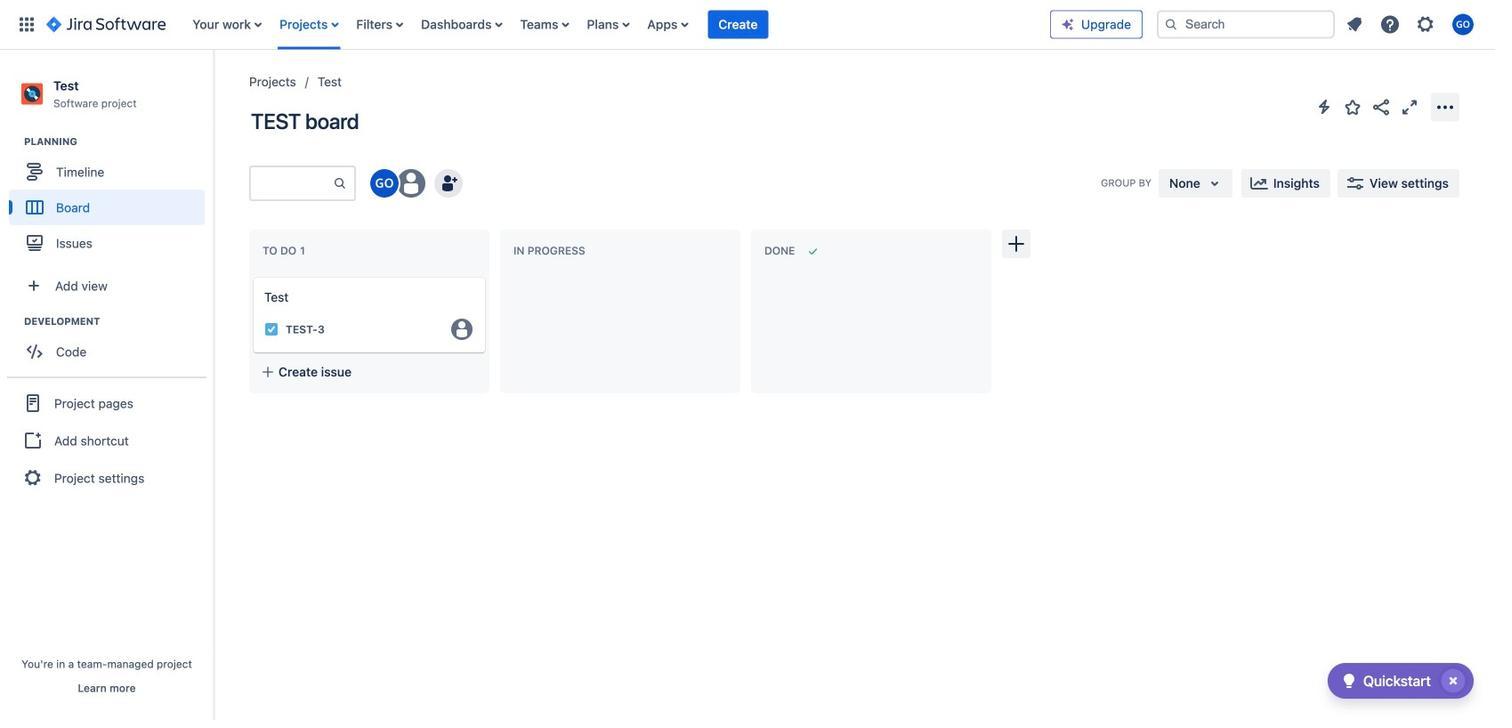 Task type: describe. For each thing, give the bounding box(es) containing it.
2 vertical spatial group
[[7, 377, 207, 503]]

create column image
[[1006, 233, 1027, 255]]

sidebar navigation image
[[194, 71, 233, 107]]

development image
[[3, 311, 24, 332]]

group for planning image
[[9, 135, 213, 266]]

to do element
[[263, 244, 309, 257]]

heading for planning image
[[24, 135, 213, 149]]

enter full screen image
[[1399, 97, 1421, 118]]

automations menu button icon image
[[1314, 96, 1335, 118]]

1 horizontal spatial list
[[1339, 8, 1485, 41]]

0 horizontal spatial list
[[184, 0, 1050, 49]]

more image
[[1435, 97, 1456, 118]]

notifications image
[[1344, 14, 1366, 35]]

star test board image
[[1342, 97, 1364, 118]]

help image
[[1380, 14, 1401, 35]]

your profile and settings image
[[1453, 14, 1474, 35]]

check image
[[1339, 670, 1360, 692]]

Search this board text field
[[251, 167, 333, 199]]

appswitcher icon image
[[16, 14, 37, 35]]



Task type: vqa. For each thing, say whether or not it's contained in the screenshot.
second task 'IMAGE' from the bottom
no



Task type: locate. For each thing, give the bounding box(es) containing it.
0 vertical spatial heading
[[24, 135, 213, 149]]

1 heading from the top
[[24, 135, 213, 149]]

dismiss quickstart image
[[1439, 667, 1468, 695]]

1 vertical spatial heading
[[24, 314, 213, 329]]

group
[[9, 135, 213, 266], [9, 314, 213, 375], [7, 377, 207, 503]]

add people image
[[438, 173, 459, 194]]

primary element
[[11, 0, 1050, 49]]

heading
[[24, 135, 213, 149], [24, 314, 213, 329]]

list
[[184, 0, 1050, 49], [1339, 8, 1485, 41]]

create issue image
[[241, 265, 263, 287]]

0 vertical spatial group
[[9, 135, 213, 266]]

settings image
[[1415, 14, 1437, 35]]

1 vertical spatial group
[[9, 314, 213, 375]]

list item
[[708, 0, 769, 49]]

Search field
[[1157, 10, 1335, 39]]

banner
[[0, 0, 1496, 50]]

jira software image
[[46, 14, 166, 35], [46, 14, 166, 35]]

2 heading from the top
[[24, 314, 213, 329]]

sidebar element
[[0, 50, 214, 720]]

heading for development icon
[[24, 314, 213, 329]]

None search field
[[1157, 10, 1335, 39]]

search image
[[1164, 17, 1179, 32]]

planning image
[[3, 131, 24, 152]]

task image
[[264, 322, 279, 337]]

group for development icon
[[9, 314, 213, 375]]



